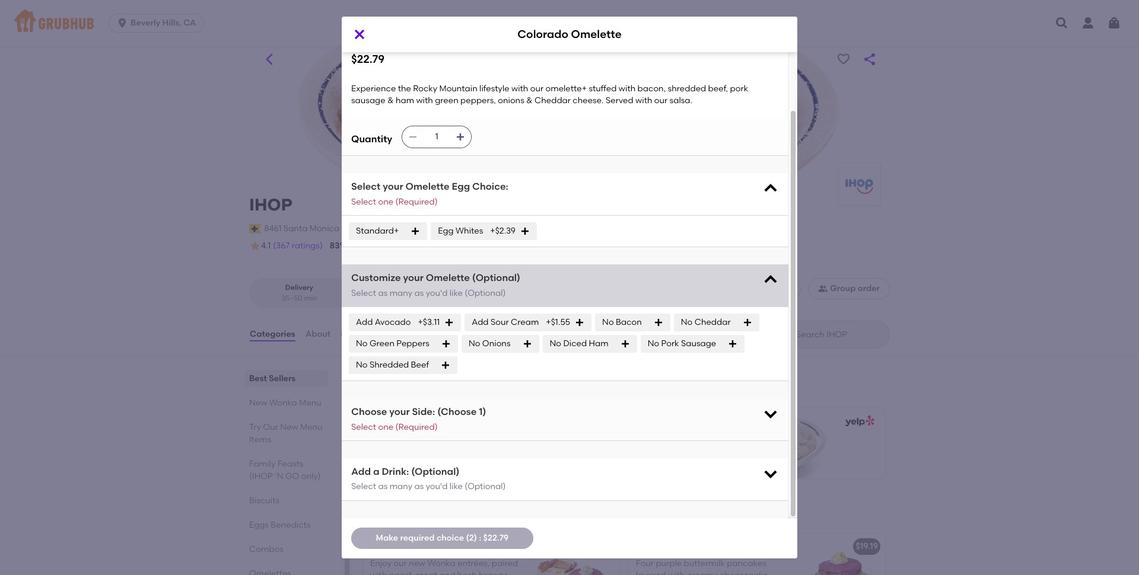 Task type: locate. For each thing, give the bounding box(es) containing it.
you'd right 10–20
[[426, 288, 448, 298]]

colorado up drink:
[[372, 440, 411, 450]]

omelette up stuffed
[[571, 28, 622, 41]]

1 horizontal spatial best
[[361, 371, 388, 386]]

1 horizontal spatial wonka's
[[636, 542, 671, 552]]

1 select from the top
[[351, 181, 381, 193]]

with down enjoy
[[370, 571, 387, 576]]

wonka's for enjoy
[[370, 542, 405, 552]]

sellers down beef
[[391, 371, 433, 386]]

as right '•'
[[415, 288, 424, 298]]

our
[[263, 423, 278, 433]]

2 min from the left
[[421, 294, 434, 302]]

no left pork
[[648, 339, 659, 349]]

shredded
[[370, 360, 409, 370]]

no left bacon
[[602, 317, 614, 328]]

(required) inside 'choose your side:  (choose 1) select one (required)'
[[396, 422, 438, 432]]

4.1
[[261, 241, 271, 251]]

your for select
[[383, 181, 403, 193]]

experience
[[351, 84, 396, 94]]

beverly hills, ca button
[[109, 14, 209, 33]]

like inside customize your omelette (optional) select as many as you'd like (optional)
[[450, 288, 463, 298]]

wonka up required
[[392, 506, 436, 521]]

2 many from the top
[[390, 482, 413, 492]]

option group containing delivery 35–50 min
[[249, 279, 453, 309]]

min down the delivery
[[304, 294, 317, 302]]

add inside add a drink: (optional) select as many as you'd like (optional)
[[351, 466, 371, 478]]

& right onions
[[526, 96, 533, 106]]

select up switch
[[351, 181, 381, 193]]

1 vertical spatial new
[[280, 423, 298, 433]]

1 one from the top
[[378, 197, 394, 207]]

main navigation navigation
[[0, 0, 1139, 46]]

new wonka menu up required
[[361, 506, 473, 521]]

mountain
[[439, 84, 478, 94]]

2 like from the top
[[450, 482, 463, 492]]

$22.79 up experience
[[351, 52, 385, 66]]

4 select from the top
[[351, 422, 376, 432]]

about
[[305, 329, 331, 339]]

colorado inside colorado omelette $22.79 +
[[372, 440, 411, 450]]

no left the green
[[356, 339, 368, 349]]

wonka up the our
[[269, 398, 297, 408]]

add up reviews
[[356, 317, 373, 328]]

1 vertical spatial our
[[655, 96, 668, 106]]

omelette inside select your omelette egg choice: select one (required)
[[406, 181, 450, 193]]

option group
[[249, 279, 453, 309]]

0 vertical spatial cheddar
[[535, 96, 571, 106]]

add sour cream
[[472, 317, 539, 328]]

best sellers
[[361, 371, 433, 386], [249, 374, 296, 384]]

wonka's up four
[[636, 542, 671, 552]]

our up eggs*,
[[394, 559, 407, 569]]

order inside group order button
[[858, 284, 880, 294]]

(required) down side:
[[396, 422, 438, 432]]

select inside customize your omelette (optional) select as many as you'd like (optional)
[[351, 288, 376, 298]]

0 vertical spatial egg
[[452, 181, 470, 193]]

wonka's for four
[[636, 542, 671, 552]]

omelette down on time delivery
[[426, 273, 470, 284]]

0 horizontal spatial &
[[388, 96, 394, 106]]

four
[[636, 559, 654, 569]]

diced
[[563, 339, 587, 349]]

0 horizontal spatial new wonka menu
[[249, 398, 322, 408]]

select down 'choose'
[[351, 422, 376, 432]]

Search IHOP search field
[[795, 329, 886, 341]]

one up switch
[[378, 197, 394, 207]]

rocky
[[413, 84, 437, 94]]

cheddar down "omelette+"
[[535, 96, 571, 106]]

save this restaurant image
[[837, 52, 851, 66]]

0 horizontal spatial $19.19
[[587, 542, 610, 552]]

0 horizontal spatial new
[[249, 398, 267, 408]]

0 vertical spatial menu
[[299, 398, 322, 408]]

choice
[[437, 533, 464, 544]]

delivery
[[445, 242, 472, 250]]

1 min from the left
[[304, 294, 317, 302]]

no for no cheddar
[[681, 317, 693, 328]]

with down "purple"
[[668, 571, 685, 576]]

0 vertical spatial you'd
[[426, 288, 448, 298]]

no up no pork sausage
[[681, 317, 693, 328]]

no left diced
[[550, 339, 561, 349]]

steak
[[665, 440, 689, 450]]

no for no diced ham
[[550, 339, 561, 349]]

wonka's combos image
[[531, 534, 620, 576]]

0 vertical spatial new wonka menu
[[249, 398, 322, 408]]

1 horizontal spatial our
[[530, 84, 544, 94]]

pickup
[[391, 284, 415, 292]]

2 vertical spatial new
[[361, 506, 389, 521]]

combos up new
[[407, 542, 441, 552]]

colorado up "omelette+"
[[518, 28, 569, 41]]

like up choice
[[450, 482, 463, 492]]

1 you'd from the top
[[426, 288, 448, 298]]

1 horizontal spatial colorado
[[518, 28, 569, 41]]

your up 10–20
[[403, 273, 424, 284]]

your inside 'choose your side:  (choose 1) select one (required)'
[[389, 407, 410, 418]]

svg image
[[1055, 16, 1069, 30], [408, 133, 418, 142], [763, 181, 779, 197], [411, 227, 420, 236], [520, 227, 530, 236], [763, 272, 779, 289], [575, 318, 585, 328], [654, 318, 663, 328], [743, 318, 752, 328], [442, 340, 451, 349], [763, 406, 779, 423]]

pork
[[661, 339, 679, 349]]

colorado omelette
[[518, 28, 622, 41]]

menu right the our
[[300, 423, 323, 433]]

(choose
[[437, 407, 477, 418]]

one inside select your omelette egg choice: select one (required)
[[378, 197, 394, 207]]

one inside 'choose your side:  (choose 1) select one (required)'
[[378, 422, 394, 432]]

experience the rocky mountain lifestyle with our omelette+ stuffed with bacon, shredded beef, pork sausage & ham with green peppers, onions & cheddar cheese. served with our salsa.
[[351, 84, 750, 106]]

+
[[397, 454, 402, 464], [610, 542, 614, 552]]

your inside customize your omelette (optional) select as many as you'd like (optional)
[[403, 273, 424, 284]]

best sellers down the no shredded beef
[[361, 371, 433, 386]]

as
[[378, 288, 388, 298], [415, 288, 424, 298], [378, 482, 388, 492], [415, 482, 424, 492]]

your inside select your omelette egg choice: select one (required)
[[383, 181, 403, 193]]

2 vertical spatial our
[[394, 559, 407, 569]]

try
[[249, 423, 261, 433]]

with inside the four purple buttermilk pancakes layered with creamy cheesecak
[[668, 571, 685, 576]]

your for choose
[[389, 407, 410, 418]]

many for a
[[390, 482, 413, 492]]

select down customize
[[351, 288, 376, 298]]

0 horizontal spatial order
[[530, 242, 549, 250]]

many inside customize your omelette (optional) select as many as you'd like (optional)
[[390, 288, 413, 298]]

colorado for colorado omelette
[[518, 28, 569, 41]]

menu up choice
[[439, 506, 473, 521]]

0 vertical spatial new
[[249, 398, 267, 408]]

wonka's up enjoy
[[370, 542, 405, 552]]

meat
[[416, 571, 437, 576]]

(optional) down colorado omelette $22.79 +
[[411, 466, 460, 478]]

order right correct
[[530, 242, 549, 250]]

wonka's combos
[[370, 542, 441, 552]]

cheese.
[[573, 96, 604, 106]]

0 vertical spatial like
[[450, 288, 463, 298]]

customize
[[351, 273, 401, 284]]

new
[[249, 398, 267, 408], [280, 423, 298, 433], [361, 506, 389, 521]]

one for select
[[378, 197, 394, 207]]

subscription pass image
[[249, 224, 261, 234]]

a
[[373, 466, 380, 478]]

bacon,
[[638, 84, 666, 94]]

& left ham
[[388, 96, 394, 106]]

best down categories button
[[249, 374, 267, 384]]

onions
[[498, 96, 524, 106]]

menu up try our new menu items
[[299, 398, 322, 408]]

1 horizontal spatial new wonka menu
[[361, 506, 473, 521]]

onions
[[482, 339, 511, 349]]

1 vertical spatial order
[[858, 284, 880, 294]]

mi
[[384, 294, 392, 302]]

0 vertical spatial (required)
[[396, 197, 438, 207]]

wonka's
[[370, 542, 405, 552], [636, 542, 671, 552]]

omelette up location
[[406, 181, 450, 193]]

1 (required) from the top
[[396, 197, 438, 207]]

1 vertical spatial $22.79
[[372, 454, 397, 464]]

0 horizontal spatial min
[[304, 294, 317, 302]]

you'd for omelette
[[426, 288, 448, 298]]

egg left 'choice:'
[[452, 181, 470, 193]]

1 horizontal spatial +
[[610, 542, 614, 552]]

no left shredded
[[356, 360, 368, 370]]

select inside 'choose your side:  (choose 1) select one (required)'
[[351, 422, 376, 432]]

blvd
[[342, 224, 359, 234]]

select up blvd
[[351, 197, 376, 207]]

choose your side:  (choose 1) select one (required)
[[351, 407, 486, 432]]

new up try
[[249, 398, 267, 408]]

1 like from the top
[[450, 288, 463, 298]]

delivery
[[285, 284, 313, 292]]

no green peppers
[[356, 339, 430, 349]]

(required) inside select your omelette egg choice: select one (required)
[[396, 197, 438, 207]]

people icon image
[[819, 284, 828, 294]]

monica
[[310, 224, 340, 234]]

with up onions
[[512, 84, 528, 94]]

save this restaurant button
[[833, 49, 855, 70]]

sellers
[[391, 371, 433, 386], [269, 374, 296, 384]]

1 horizontal spatial $19.19
[[856, 542, 878, 552]]

2 wonka's from the left
[[636, 542, 671, 552]]

1 vertical spatial like
[[450, 482, 463, 492]]

share icon image
[[863, 52, 877, 66]]

1 vertical spatial cheddar
[[695, 317, 731, 328]]

cheddar inside the experience the rocky mountain lifestyle with our omelette+ stuffed with bacon, shredded beef, pork sausage & ham with green peppers, onions & cheddar cheese. served with our salsa.
[[535, 96, 571, 106]]

cheddar up sausage
[[695, 317, 731, 328]]

your up switch location
[[383, 181, 403, 193]]

sellers down categories button
[[269, 374, 296, 384]]

green
[[370, 339, 395, 349]]

wonka up the and
[[428, 559, 456, 569]]

1 vertical spatial many
[[390, 482, 413, 492]]

one down 'choose'
[[378, 422, 394, 432]]

1 horizontal spatial new
[[280, 423, 298, 433]]

svg image
[[1107, 16, 1122, 30], [116, 17, 128, 29], [353, 27, 367, 42], [456, 133, 465, 142], [445, 318, 454, 328], [523, 340, 532, 349], [621, 340, 630, 349], [728, 340, 738, 349], [441, 361, 451, 370], [763, 466, 779, 482]]

2 vertical spatial your
[[389, 407, 410, 418]]

best sellers down categories button
[[249, 374, 296, 384]]

min inside delivery 35–50 min
[[304, 294, 317, 302]]

1 horizontal spatial order
[[858, 284, 880, 294]]

2 one from the top
[[378, 422, 394, 432]]

omelette inside colorado omelette $22.79 +
[[413, 440, 451, 450]]

$22.79 right :
[[483, 533, 509, 544]]

1 $19.19 from the left
[[587, 542, 610, 552]]

1 vertical spatial new wonka menu
[[361, 506, 473, 521]]

add left sour
[[472, 317, 489, 328]]

min right 10–20
[[421, 294, 434, 302]]

0 vertical spatial your
[[383, 181, 403, 193]]

1 vertical spatial menu
[[300, 423, 323, 433]]

new
[[409, 559, 426, 569]]

ihop
[[249, 195, 292, 215]]

0 vertical spatial order
[[530, 242, 549, 250]]

switch location button
[[364, 222, 427, 236]]

omelette down 'choose your side:  (choose 1) select one (required)'
[[413, 440, 451, 450]]

the
[[398, 84, 411, 94]]

$19.19 for $19.19
[[856, 542, 878, 552]]

perfectly
[[673, 542, 709, 552]]

(required) up location
[[396, 197, 438, 207]]

with
[[512, 84, 528, 94], [619, 84, 636, 94], [416, 96, 433, 106], [636, 96, 653, 106], [370, 571, 387, 576], [668, 571, 685, 576]]

2 vertical spatial wonka
[[428, 559, 456, 569]]

+ inside colorado omelette $22.79 +
[[397, 454, 402, 464]]

our inside 'enjoy our new wonka entrées, paired with eggs*, meat and hash browns.'
[[394, 559, 407, 569]]

1 vertical spatial you'd
[[426, 482, 448, 492]]

0 vertical spatial one
[[378, 197, 394, 207]]

8461 santa monica blvd button
[[264, 222, 359, 236]]

0 vertical spatial +
[[397, 454, 402, 464]]

order for group order
[[858, 284, 880, 294]]

sirloin
[[638, 440, 663, 450]]

beverly hills, ca
[[131, 18, 196, 28]]

add left the a
[[351, 466, 371, 478]]

0 horizontal spatial best sellers
[[249, 374, 296, 384]]

our left "omelette+"
[[530, 84, 544, 94]]

0 vertical spatial many
[[390, 288, 413, 298]]

you'd inside customize your omelette (optional) select as many as you'd like (optional)
[[426, 288, 448, 298]]

no left onions
[[469, 339, 480, 349]]

add a drink: (optional) select as many as you'd like (optional)
[[351, 466, 506, 492]]

food
[[371, 242, 387, 250]]

Input item quantity number field
[[424, 127, 450, 148]]

you'd down colorado omelette $22.79 +
[[426, 482, 448, 492]]

yelp image
[[843, 416, 875, 428]]

1 vertical spatial one
[[378, 422, 394, 432]]

2 (required) from the top
[[396, 422, 438, 432]]

your left side:
[[389, 407, 410, 418]]

with down bacon,
[[636, 96, 653, 106]]

cheddar
[[535, 96, 571, 106], [695, 317, 731, 328]]

order right the group
[[858, 284, 880, 294]]

0 horizontal spatial +
[[397, 454, 402, 464]]

select down the a
[[351, 482, 376, 492]]

0 vertical spatial colorado
[[518, 28, 569, 41]]

min
[[304, 294, 317, 302], [421, 294, 434, 302]]

with inside 'enjoy our new wonka entrées, paired with eggs*, meat and hash browns.'
[[370, 571, 387, 576]]

2 $19.19 from the left
[[856, 542, 878, 552]]

time
[[428, 242, 444, 250]]

1 horizontal spatial &
[[526, 96, 533, 106]]

our down bacon,
[[655, 96, 668, 106]]

colorado for colorado omelette $22.79 +
[[372, 440, 411, 450]]

0 horizontal spatial cheddar
[[535, 96, 571, 106]]

1 vertical spatial your
[[403, 273, 424, 284]]

best down shredded
[[361, 371, 388, 386]]

1 many from the top
[[390, 288, 413, 298]]

hills,
[[162, 18, 182, 28]]

0 horizontal spatial colorado
[[372, 440, 411, 450]]

+$1.55
[[546, 317, 570, 328]]

1 wonka's from the left
[[370, 542, 405, 552]]

new right the our
[[280, 423, 298, 433]]

like right 10–20
[[450, 288, 463, 298]]

3 select from the top
[[351, 288, 376, 298]]

santa
[[284, 224, 308, 234]]

combos
[[407, 542, 441, 552], [249, 545, 284, 555]]

$22.79 up the a
[[372, 454, 397, 464]]

tips
[[690, 440, 707, 450]]

egg whites
[[438, 226, 483, 236]]

many for your
[[390, 288, 413, 298]]

1 vertical spatial (required)
[[396, 422, 438, 432]]

select inside add a drink: (optional) select as many as you'd like (optional)
[[351, 482, 376, 492]]

schedule button
[[732, 279, 801, 300]]

you'd inside add a drink: (optional) select as many as you'd like (optional)
[[426, 482, 448, 492]]

5 select from the top
[[351, 482, 376, 492]]

select
[[351, 181, 381, 193], [351, 197, 376, 207], [351, 288, 376, 298], [351, 422, 376, 432], [351, 482, 376, 492]]

new wonka menu up the our
[[249, 398, 322, 408]]

egg up on time delivery
[[438, 226, 454, 236]]

sirloin steak tips $24.59
[[638, 440, 707, 464]]

many inside add a drink: (optional) select as many as you'd like (optional)
[[390, 482, 413, 492]]

you'd for drink:
[[426, 482, 448, 492]]

like inside add a drink: (optional) select as many as you'd like (optional)
[[450, 482, 463, 492]]

beef,
[[708, 84, 728, 94]]

(required)
[[396, 197, 438, 207], [396, 422, 438, 432]]

search icon image
[[777, 328, 792, 342]]

no diced ham
[[550, 339, 609, 349]]

new up "make"
[[361, 506, 389, 521]]

&
[[388, 96, 394, 106], [526, 96, 533, 106]]

add for avocado
[[356, 317, 373, 328]]

0 horizontal spatial our
[[394, 559, 407, 569]]

1 horizontal spatial min
[[421, 294, 434, 302]]

(optional)
[[472, 273, 521, 284], [465, 288, 506, 298], [411, 466, 460, 478], [465, 482, 506, 492]]

egg
[[452, 181, 470, 193], [438, 226, 454, 236]]

benedicts
[[271, 521, 311, 531]]

delivery 35–50 min
[[282, 284, 317, 302]]

$22.79
[[351, 52, 385, 66], [372, 454, 397, 464], [483, 533, 509, 544]]

1 vertical spatial colorado
[[372, 440, 411, 450]]

0 horizontal spatial wonka's
[[370, 542, 405, 552]]

1 vertical spatial +
[[610, 542, 614, 552]]

combos down eggs
[[249, 545, 284, 555]]

avocado
[[375, 317, 411, 328]]

'n
[[275, 472, 283, 482]]

2 you'd from the top
[[426, 482, 448, 492]]



Task type: vqa. For each thing, say whether or not it's contained in the screenshot.
second Salt from left
no



Task type: describe. For each thing, give the bounding box(es) containing it.
0 vertical spatial wonka
[[269, 398, 297, 408]]

menu inside try our new menu items
[[300, 423, 323, 433]]

one for choose
[[378, 422, 394, 432]]

wonka inside 'enjoy our new wonka entrées, paired with eggs*, meat and hash browns.'
[[428, 559, 456, 569]]

1 & from the left
[[388, 96, 394, 106]]

and
[[439, 571, 455, 576]]

2 & from the left
[[526, 96, 533, 106]]

0 horizontal spatial best
[[249, 374, 267, 384]]

new inside try our new menu items
[[280, 423, 298, 433]]

wonka's perfectly purple pancakes - (full stack) image
[[796, 534, 885, 576]]

entrées,
[[458, 559, 490, 569]]

location
[[393, 224, 426, 234]]

(optional) up sour
[[465, 288, 506, 298]]

:
[[479, 533, 481, 544]]

(full
[[787, 542, 804, 552]]

egg inside select your omelette egg choice: select one (required)
[[452, 181, 470, 193]]

your for customize
[[403, 273, 424, 284]]

on time delivery
[[416, 242, 472, 250]]

group order
[[830, 284, 880, 294]]

make
[[376, 533, 398, 544]]

35–50
[[282, 294, 303, 302]]

omelette inside customize your omelette (optional) select as many as you'd like (optional)
[[426, 273, 470, 284]]

on
[[416, 242, 426, 250]]

hash
[[457, 571, 477, 576]]

shredded
[[668, 84, 706, 94]]

1 horizontal spatial best sellers
[[361, 371, 433, 386]]

as down colorado omelette $22.79 +
[[415, 482, 424, 492]]

83
[[330, 241, 340, 251]]

purple
[[656, 559, 682, 569]]

make required choice (2) : $22.79
[[376, 533, 509, 544]]

salsa.
[[670, 96, 693, 106]]

2 vertical spatial $22.79
[[483, 533, 509, 544]]

sausage
[[351, 96, 386, 106]]

green
[[435, 96, 459, 106]]

eggs*,
[[389, 571, 414, 576]]

+$3.11
[[418, 317, 440, 328]]

family
[[249, 459, 276, 469]]

svg image inside main navigation navigation
[[1055, 16, 1069, 30]]

as down the a
[[378, 482, 388, 492]]

+$2.39
[[490, 226, 516, 236]]

go
[[285, 472, 299, 482]]

beverly
[[131, 18, 160, 28]]

whites
[[456, 226, 483, 236]]

(required) for side:
[[396, 422, 438, 432]]

2.2
[[372, 294, 381, 302]]

group
[[830, 284, 856, 294]]

star icon image
[[249, 240, 261, 252]]

like for omelette
[[450, 288, 463, 298]]

-
[[781, 542, 785, 552]]

reviews button
[[340, 313, 374, 356]]

0 vertical spatial our
[[530, 84, 544, 94]]

2 vertical spatial menu
[[439, 506, 473, 521]]

browns.
[[479, 571, 510, 576]]

pickup 2.2 mi • 10–20 min
[[372, 284, 434, 302]]

caret left icon image
[[262, 52, 277, 66]]

bacon
[[616, 317, 642, 328]]

good
[[350, 242, 369, 250]]

schedule
[[754, 284, 791, 294]]

add for a
[[351, 466, 371, 478]]

add avocado
[[356, 317, 411, 328]]

1 vertical spatial egg
[[438, 226, 454, 236]]

min inside 'pickup 2.2 mi • 10–20 min'
[[421, 294, 434, 302]]

2 horizontal spatial new
[[361, 506, 389, 521]]

like for drink:
[[450, 482, 463, 492]]

87
[[396, 241, 406, 251]]

80
[[482, 241, 492, 251]]

1 horizontal spatial combos
[[407, 542, 441, 552]]

no for no onions
[[469, 339, 480, 349]]

(2)
[[466, 533, 477, 544]]

family feasts (ihop 'n go only)
[[249, 459, 321, 482]]

no for no shredded beef
[[356, 360, 368, 370]]

2 select from the top
[[351, 197, 376, 207]]

1 horizontal spatial sellers
[[391, 371, 433, 386]]

no bacon
[[602, 317, 642, 328]]

no for no pork sausage
[[648, 339, 659, 349]]

1 vertical spatial wonka
[[392, 506, 436, 521]]

no for no bacon
[[602, 317, 614, 328]]

0 vertical spatial $22.79
[[351, 52, 385, 66]]

colorado omelette $22.79 +
[[372, 440, 451, 464]]

pancakes
[[727, 559, 767, 569]]

as left '•'
[[378, 288, 388, 298]]

$22.79 inside colorado omelette $22.79 +
[[372, 454, 397, 464]]

good food
[[350, 242, 387, 250]]

no for no green peppers
[[356, 339, 368, 349]]

eggs benedicts
[[249, 521, 311, 531]]

order for correct order
[[530, 242, 549, 250]]

eggs
[[249, 521, 269, 531]]

1)
[[479, 407, 486, 418]]

layered
[[636, 571, 666, 576]]

pork
[[730, 84, 748, 94]]

0 horizontal spatial sellers
[[269, 374, 296, 384]]

try our new menu items
[[249, 423, 323, 445]]

svg image inside beverly hills, ca button
[[116, 17, 128, 29]]

peppers,
[[461, 96, 496, 106]]

with up served
[[619, 84, 636, 94]]

lifestyle
[[480, 84, 510, 94]]

wonka's perfectly purple pancakes - (full stack)
[[636, 542, 833, 552]]

pancakes
[[739, 542, 779, 552]]

(optional) up :
[[465, 482, 506, 492]]

(required) for omelette
[[396, 197, 438, 207]]

2 horizontal spatial our
[[655, 96, 668, 106]]

0 horizontal spatial combos
[[249, 545, 284, 555]]

ca
[[184, 18, 196, 28]]

stack)
[[806, 542, 833, 552]]

creamy
[[687, 571, 718, 576]]

reviews
[[341, 329, 374, 339]]

items
[[249, 435, 271, 445]]

(367 ratings)
[[273, 241, 323, 251]]

required
[[400, 533, 435, 544]]

about button
[[305, 313, 331, 356]]

ihop logo image
[[839, 164, 881, 205]]

8461 santa monica blvd
[[264, 224, 359, 234]]

choice:
[[472, 181, 509, 193]]

with down rocky
[[416, 96, 433, 106]]

quantity
[[351, 133, 392, 145]]

(optional) down 80
[[472, 273, 521, 284]]

switch
[[364, 224, 391, 234]]

(ihop
[[249, 472, 273, 482]]

side:
[[412, 407, 435, 418]]

add for sour
[[472, 317, 489, 328]]

$24.59
[[638, 454, 664, 464]]

correct
[[502, 242, 528, 250]]

1 horizontal spatial cheddar
[[695, 317, 731, 328]]

(367
[[273, 241, 290, 251]]

$19.19 for $19.19 +
[[587, 542, 610, 552]]

buttermilk
[[684, 559, 725, 569]]



